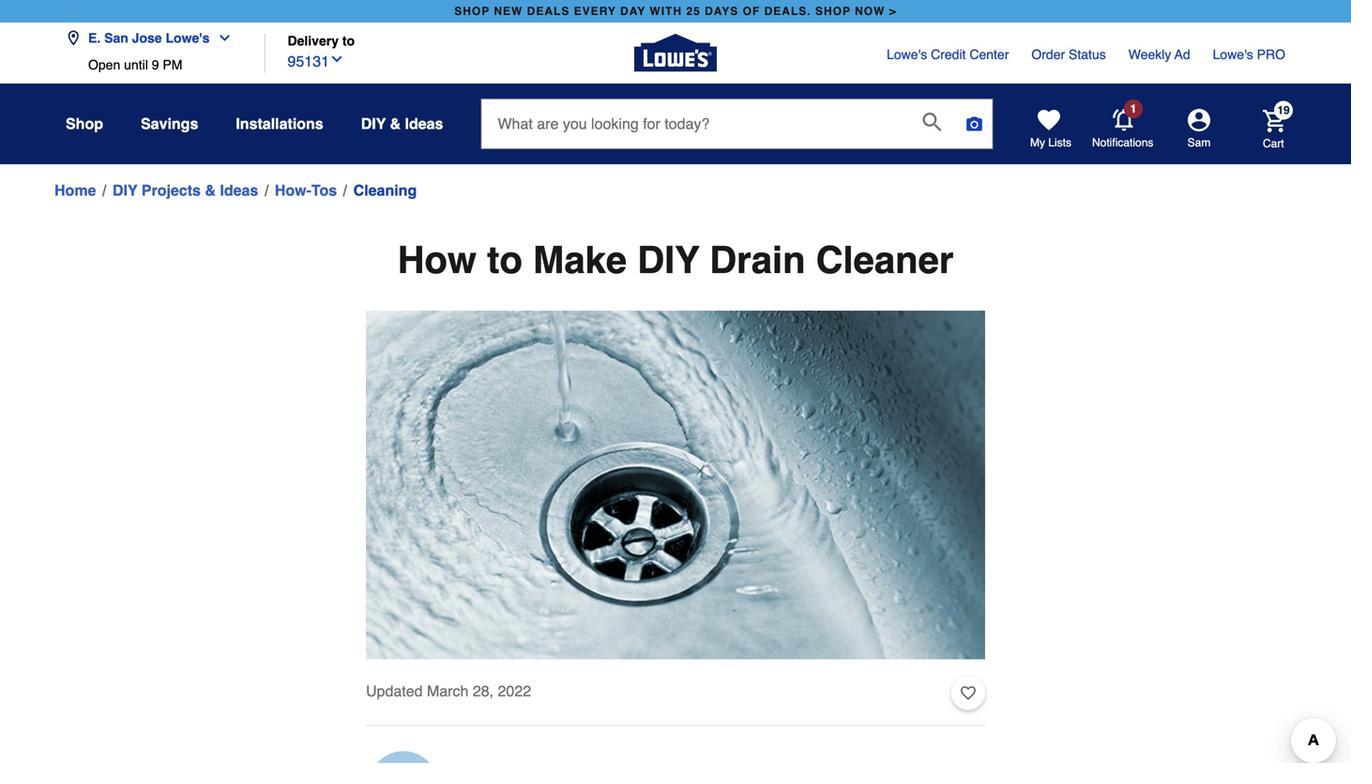 Task type: locate. For each thing, give the bounding box(es) containing it.
installations button
[[236, 107, 324, 141]]

chevron down image
[[210, 31, 232, 46], [329, 52, 344, 67]]

diy for diy projects & ideas
[[113, 182, 137, 199]]

1 shop from the left
[[454, 5, 490, 18]]

diy left the projects
[[113, 182, 137, 199]]

how-
[[275, 182, 311, 199]]

san
[[104, 31, 128, 46]]

lists
[[1049, 136, 1072, 149]]

diy up cleaning
[[361, 115, 386, 132]]

savings
[[141, 115, 198, 132]]

lowe's left pro
[[1213, 47, 1254, 62]]

& up cleaning
[[390, 115, 401, 132]]

0 horizontal spatial lowe's
[[166, 31, 210, 46]]

2022
[[498, 682, 531, 700]]

open until 9 pm
[[88, 57, 182, 72]]

shop left the now
[[816, 5, 851, 18]]

0 horizontal spatial chevron down image
[[210, 31, 232, 46]]

status
[[1069, 47, 1106, 62]]

lowe's left the credit
[[887, 47, 928, 62]]

shop
[[66, 115, 103, 132]]

ideas up cleaning
[[405, 115, 443, 132]]

0 vertical spatial &
[[390, 115, 401, 132]]

& inside diy & ideas button
[[390, 115, 401, 132]]

lowe's pro
[[1213, 47, 1286, 62]]

1 vertical spatial to
[[487, 238, 523, 282]]

0 horizontal spatial &
[[205, 182, 216, 199]]

how
[[398, 238, 477, 282]]

chevron down image right jose
[[210, 31, 232, 46]]

chevron down image inside e. san jose lowe's button
[[210, 31, 232, 46]]

lowe's up "pm"
[[166, 31, 210, 46]]

sam button
[[1154, 109, 1245, 150]]

cart
[[1263, 137, 1285, 150]]

diy
[[361, 115, 386, 132], [113, 182, 137, 199], [637, 238, 700, 282]]

lowe's pro link
[[1213, 45, 1286, 64]]

shop
[[454, 5, 490, 18], [816, 5, 851, 18]]

95131
[[288, 53, 329, 70]]

e. san jose lowe's button
[[66, 19, 240, 57]]

e. san jose lowe's
[[88, 31, 210, 46]]

1 horizontal spatial shop
[[816, 5, 851, 18]]

to for how
[[487, 238, 523, 282]]

weekly
[[1129, 47, 1172, 62]]

lowe's
[[166, 31, 210, 46], [887, 47, 928, 62], [1213, 47, 1254, 62]]

0 horizontal spatial diy
[[113, 182, 137, 199]]

2 vertical spatial diy
[[637, 238, 700, 282]]

my lists
[[1031, 136, 1072, 149]]

0 vertical spatial chevron down image
[[210, 31, 232, 46]]

0 horizontal spatial shop
[[454, 5, 490, 18]]

my lists link
[[1031, 109, 1072, 150]]

day
[[620, 5, 646, 18]]

19
[[1278, 104, 1290, 117]]

diy inside button
[[361, 115, 386, 132]]

1 horizontal spatial chevron down image
[[329, 52, 344, 67]]

order
[[1032, 47, 1065, 62]]

weekly ad
[[1129, 47, 1191, 62]]

0 vertical spatial to
[[342, 33, 355, 48]]

liquid going down a drain in a metal sink. image
[[366, 311, 985, 659]]

days
[[705, 5, 739, 18]]

to for delivery
[[342, 33, 355, 48]]

location image
[[66, 31, 81, 46]]

search image
[[923, 113, 942, 131]]

diy & ideas button
[[361, 107, 443, 141]]

cleaning link
[[354, 179, 417, 202]]

credit
[[931, 47, 966, 62]]

None search field
[[481, 99, 993, 166]]

pm
[[163, 57, 182, 72]]

ideas left the how-
[[220, 182, 258, 199]]

lowe's for lowe's pro
[[1213, 47, 1254, 62]]

Search Query text field
[[482, 99, 908, 148]]

&
[[390, 115, 401, 132], [205, 182, 216, 199]]

e.
[[88, 31, 101, 46]]

0 vertical spatial diy
[[361, 115, 386, 132]]

projects
[[142, 182, 201, 199]]

drain
[[710, 238, 806, 282]]

1 vertical spatial ideas
[[220, 182, 258, 199]]

1 horizontal spatial to
[[487, 238, 523, 282]]

shop new deals every day with 25 days of deals. shop now >
[[454, 5, 897, 18]]

chevron down image inside 95131 button
[[329, 52, 344, 67]]

2 horizontal spatial diy
[[637, 238, 700, 282]]

heart outline image
[[961, 683, 976, 703]]

march
[[427, 682, 469, 700]]

to right delivery
[[342, 33, 355, 48]]

installations
[[236, 115, 324, 132]]

ad
[[1175, 47, 1191, 62]]

25
[[686, 5, 701, 18]]

1 horizontal spatial &
[[390, 115, 401, 132]]

cleaner
[[816, 238, 954, 282]]

open
[[88, 57, 120, 72]]

deals.
[[765, 5, 812, 18]]

lowe's home improvement lists image
[[1038, 109, 1061, 131]]

jose
[[132, 31, 162, 46]]

notifications
[[1092, 136, 1154, 149]]

0 horizontal spatial to
[[342, 33, 355, 48]]

how-tos
[[275, 182, 337, 199]]

1 vertical spatial &
[[205, 182, 216, 199]]

chevron down image down delivery to
[[329, 52, 344, 67]]

shop left new
[[454, 5, 490, 18]]

weekly ad link
[[1129, 45, 1191, 64]]

how to make diy drain cleaner
[[398, 238, 954, 282]]

0 horizontal spatial ideas
[[220, 182, 258, 199]]

1 vertical spatial chevron down image
[[329, 52, 344, 67]]

& inside diy projects & ideas link
[[205, 182, 216, 199]]

lowe's inside button
[[166, 31, 210, 46]]

>
[[890, 5, 897, 18]]

1 horizontal spatial ideas
[[405, 115, 443, 132]]

diy projects & ideas link
[[113, 179, 258, 202]]

2 horizontal spatial lowe's
[[1213, 47, 1254, 62]]

to right how
[[487, 238, 523, 282]]

to
[[342, 33, 355, 48], [487, 238, 523, 282]]

0 vertical spatial ideas
[[405, 115, 443, 132]]

ideas
[[405, 115, 443, 132], [220, 182, 258, 199]]

1 horizontal spatial diy
[[361, 115, 386, 132]]

28,
[[473, 682, 494, 700]]

diy right make
[[637, 238, 700, 282]]

1 horizontal spatial lowe's
[[887, 47, 928, 62]]

with
[[650, 5, 682, 18]]

diy & ideas
[[361, 115, 443, 132]]

& right the projects
[[205, 182, 216, 199]]

1 vertical spatial diy
[[113, 182, 137, 199]]



Task type: vqa. For each thing, say whether or not it's contained in the screenshot.
Peel-
no



Task type: describe. For each thing, give the bounding box(es) containing it.
1
[[1131, 102, 1137, 115]]

camera image
[[965, 115, 984, 133]]

sam
[[1188, 136, 1211, 149]]

lowe's home improvement cart image
[[1263, 110, 1286, 132]]

tos
[[311, 182, 337, 199]]

deals
[[527, 5, 570, 18]]

ideas inside button
[[405, 115, 443, 132]]

make
[[533, 238, 627, 282]]

savings button
[[141, 107, 198, 141]]

cleaning
[[354, 182, 417, 199]]

how-tos link
[[275, 179, 337, 202]]

until
[[124, 57, 148, 72]]

pro
[[1257, 47, 1286, 62]]

shop new deals every day with 25 days of deals. shop now > link
[[451, 0, 901, 23]]

lowe's for lowe's credit center
[[887, 47, 928, 62]]

diy projects & ideas
[[113, 182, 258, 199]]

of
[[743, 5, 761, 18]]

lowe's home improvement logo image
[[634, 12, 717, 94]]

95131 button
[[288, 48, 344, 73]]

updated
[[366, 682, 423, 700]]

lowe's home improvement notification center image
[[1113, 109, 1136, 131]]

my
[[1031, 136, 1046, 149]]

2 shop from the left
[[816, 5, 851, 18]]

home link
[[54, 179, 96, 202]]

order status link
[[1032, 45, 1106, 64]]

delivery
[[288, 33, 339, 48]]

lowe's credit center
[[887, 47, 1009, 62]]

center
[[970, 47, 1009, 62]]

9
[[152, 57, 159, 72]]

every
[[574, 5, 616, 18]]

diy for diy & ideas
[[361, 115, 386, 132]]

delivery to
[[288, 33, 355, 48]]

new
[[494, 5, 523, 18]]

updated march 28, 2022
[[366, 682, 531, 700]]

now
[[855, 5, 885, 18]]

shop button
[[66, 107, 103, 141]]

home
[[54, 182, 96, 199]]

order status
[[1032, 47, 1106, 62]]

lowe's credit center link
[[887, 45, 1009, 64]]



